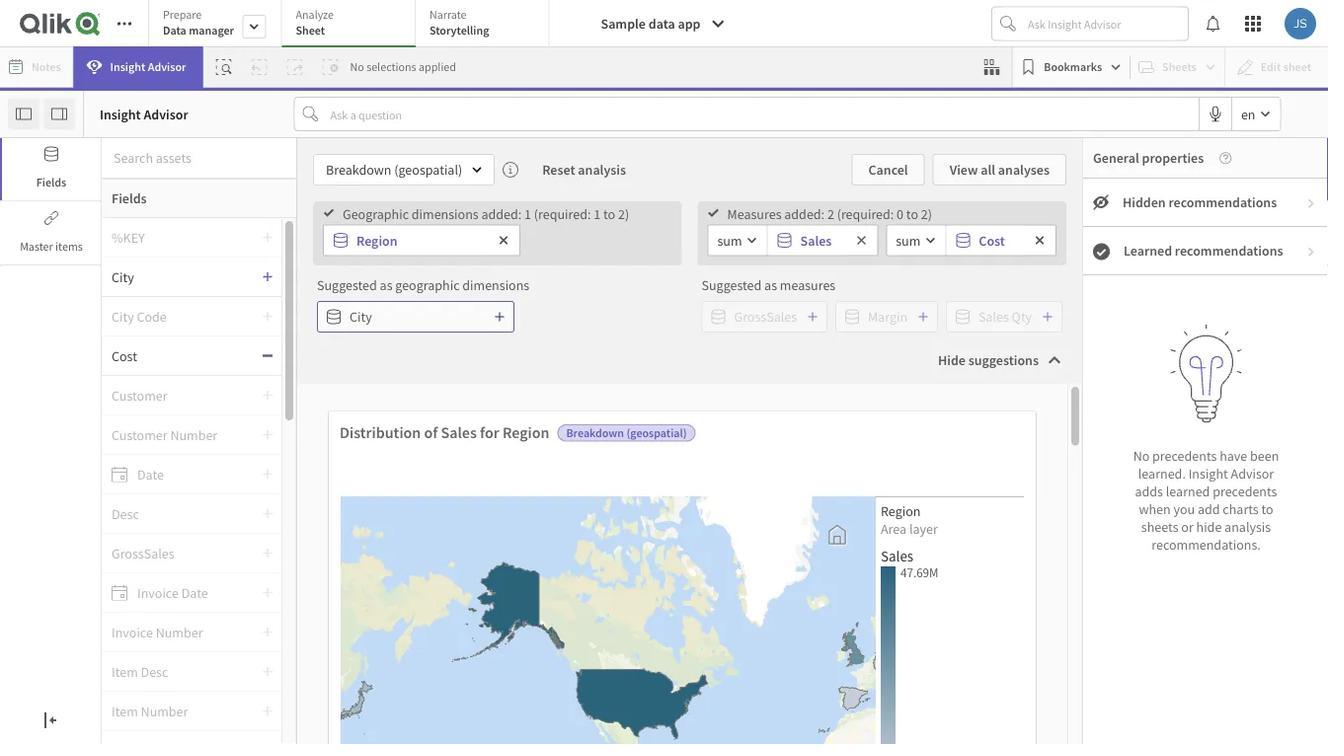 Task type: vqa. For each thing, say whether or not it's contained in the screenshot.
geographic
yes



Task type: describe. For each thing, give the bounding box(es) containing it.
sheet. for new
[[930, 548, 965, 566]]

properties
[[1143, 149, 1205, 167]]

visualizations
[[876, 521, 955, 539]]

breakdown (geospatial) inside dropdown button
[[326, 161, 463, 179]]

you inside . save any insights you discover to this sheet.
[[359, 575, 380, 592]]

advisor up discover
[[392, 546, 434, 562]]

hide assets image
[[16, 106, 32, 122]]

Ask a question text field
[[327, 98, 1199, 130]]

or inside no precedents have been learned. insight advisor adds learned precedents when you add charts to sheets or hide analysis recommendations.
[[1182, 518, 1194, 536]]

ask
[[612, 520, 631, 536]]

suggested as measures
[[702, 277, 836, 294]]

region for region
[[357, 232, 398, 249]]

1 vertical spatial breakdown (geospatial)
[[567, 426, 687, 441]]

add
[[1198, 500, 1221, 518]]

reset analysis button
[[527, 154, 642, 186]]

edit
[[894, 493, 916, 509]]

sum button for sales
[[709, 226, 767, 255]]

0 horizontal spatial fields
[[36, 175, 66, 190]]

sheet
[[919, 493, 949, 509]]

1 horizontal spatial city
[[350, 308, 372, 326]]

Ask Insight Advisor text field
[[1025, 8, 1189, 40]]

insight inside no precedents have been learned. insight advisor adds learned precedents when you add charts to sheets or hide analysis recommendations.
[[1189, 465, 1229, 483]]

ask insight advisor
[[612, 520, 713, 536]]

measures
[[780, 277, 836, 294]]

choose an option below to get started adding to this sheet... application
[[0, 0, 1329, 745]]

1 vertical spatial dimensions
[[463, 277, 530, 294]]

sample data app button
[[589, 8, 738, 40]]

view disabled image
[[1094, 195, 1109, 210]]

narrate
[[430, 7, 467, 22]]

advisor inside dropdown button
[[148, 59, 186, 75]]

any
[[483, 545, 504, 563]]

insights inside explore your data directly or let qlik generate insights for you with
[[378, 518, 423, 536]]

2 1 from the left
[[594, 205, 601, 223]]

when
[[1139, 500, 1171, 518]]

prepare
[[163, 7, 202, 22]]

learned recommendations button
[[1084, 227, 1329, 276]]

recommendations for learned recommendations
[[1176, 242, 1284, 260]]

find new insights in the data using
[[565, 491, 764, 509]]

an
[[447, 224, 472, 254]]

build
[[982, 521, 1012, 539]]

2
[[828, 205, 835, 223]]

sum for cost
[[896, 232, 921, 249]]

to inside . save any insights you discover to this sheet.
[[434, 575, 446, 592]]

insights inside the . any found insights can be saved to this sheet.
[[602, 548, 647, 566]]

analyze
[[296, 7, 334, 22]]

1 (required: from the left
[[534, 205, 591, 223]]

0
[[897, 205, 904, 223]]

recommendations for hidden recommendations
[[1169, 194, 1278, 211]]

hidden recommendations
[[1123, 194, 1278, 211]]

1 added: from the left
[[482, 205, 522, 223]]

can
[[650, 548, 671, 566]]

analyze sheet
[[296, 7, 334, 38]]

save
[[453, 545, 480, 563]]

analyses
[[999, 161, 1050, 179]]

1 vertical spatial insight advisor
[[100, 105, 188, 123]]

new inside to start creating visualizations and build your new sheet.
[[903, 548, 927, 566]]

prepare data manager
[[163, 7, 234, 38]]

saved
[[691, 548, 725, 566]]

any
[[732, 518, 753, 536]]

sheet. for this
[[473, 575, 508, 592]]

learned
[[1167, 483, 1211, 500]]

data
[[163, 23, 186, 38]]

0 vertical spatial cost button
[[947, 226, 1025, 255]]

selections
[[367, 59, 417, 75]]

narrate storytelling
[[430, 7, 489, 38]]

geographic
[[343, 205, 409, 223]]

2 added: from the left
[[785, 205, 825, 223]]

region for region area layer
[[881, 503, 921, 521]]

cost menu item
[[102, 337, 282, 376]]

applied
[[419, 59, 456, 75]]

the
[[682, 491, 701, 509]]

below
[[547, 224, 607, 254]]

to inside no precedents have been learned. insight advisor adds learned precedents when you add charts to sheets or hide analysis recommendations.
[[1262, 500, 1274, 518]]

1 master items button from the left
[[0, 203, 101, 265]]

city inside menu item
[[112, 268, 134, 286]]

analysis inside button
[[578, 161, 626, 179]]

storytelling
[[430, 23, 489, 38]]

hide properties image
[[51, 106, 67, 122]]

data inside button
[[649, 15, 675, 33]]

charts
[[1223, 500, 1259, 518]]

1 vertical spatial sales
[[441, 423, 477, 443]]

0 horizontal spatial new
[[593, 491, 618, 509]]

suggestions
[[969, 352, 1039, 369]]

adds
[[1136, 483, 1164, 500]]

deselect field image
[[498, 235, 510, 246]]

no for no precedents have been learned. insight advisor adds learned precedents when you add charts to sheets or hide analysis recommendations.
[[1134, 447, 1150, 465]]

area
[[881, 521, 907, 538]]

recommendations.
[[1152, 536, 1261, 554]]

start
[[979, 491, 1005, 509]]

generate
[[325, 518, 375, 536]]

learned
[[1124, 242, 1173, 260]]

insights inside . save any insights you discover to this sheet.
[[311, 575, 356, 592]]

items
[[55, 239, 83, 254]]

manager
[[189, 23, 234, 38]]

2 horizontal spatial this
[[847, 224, 884, 254]]

0 vertical spatial for
[[480, 423, 500, 443]]

insight inside insight advisor dropdown button
[[110, 59, 146, 75]]

analysis inside no precedents have been learned. insight advisor adds learned precedents when you add charts to sheets or hide analysis recommendations.
[[1225, 518, 1272, 536]]

hidden recommendations button
[[1084, 179, 1329, 227]]

cost inside button
[[979, 232, 1006, 249]]

sample
[[601, 15, 646, 33]]

suggested for suggested as geographic dimensions
[[317, 277, 377, 294]]

let
[[472, 491, 487, 509]]

to up the below
[[604, 205, 616, 223]]

suggested as geographic dimensions
[[317, 277, 530, 294]]

view all analyses button
[[933, 154, 1067, 186]]

cancel button
[[852, 154, 925, 186]]

as for measures
[[765, 277, 778, 294]]

sample data app
[[601, 15, 701, 33]]

. save any insights you discover to this sheet.
[[311, 545, 508, 592]]

discover
[[383, 575, 431, 592]]

(geospatial) inside dropdown button
[[394, 161, 463, 179]]

to start creating visualizations and build your new sheet.
[[826, 491, 1012, 566]]

hide
[[1197, 518, 1222, 536]]

cost inside menu item
[[112, 347, 137, 365]]

found
[[565, 548, 600, 566]]

selections tool image
[[984, 59, 1000, 75]]

you inside no precedents have been learned. insight advisor adds learned precedents when you add charts to sheets or hide analysis recommendations.
[[1174, 500, 1196, 518]]

hide
[[939, 352, 966, 369]]

or inside explore your data directly or let qlik generate insights for you with
[[457, 491, 469, 509]]

bookmarks
[[1045, 59, 1103, 75]]

distribution of sales for region
[[340, 423, 550, 443]]

1 horizontal spatial fields
[[112, 190, 147, 207]]

geographic dimensions added: 1 (required: 1 to 2)
[[343, 205, 629, 223]]

Search assets text field
[[102, 140, 296, 176]]

0 vertical spatial precedents
[[1153, 447, 1218, 465]]



Task type: locate. For each thing, give the bounding box(es) containing it.
your down area at the right bottom of the page
[[874, 548, 900, 566]]

region
[[357, 232, 398, 249], [503, 423, 550, 443], [881, 503, 921, 521]]

region inside 'button'
[[357, 232, 398, 249]]

be
[[674, 548, 688, 566]]

adding
[[748, 224, 817, 254]]

0 vertical spatial insight advisor
[[110, 59, 186, 75]]

help image
[[1205, 152, 1232, 164]]

breakdown (geospatial) up geographic
[[326, 161, 463, 179]]

as left measures
[[765, 277, 778, 294]]

1 horizontal spatial you
[[445, 518, 466, 536]]

en button
[[1233, 98, 1281, 130]]

cancel
[[869, 161, 909, 179]]

to right discover
[[434, 575, 446, 592]]

added: up option
[[482, 205, 522, 223]]

insights left in
[[621, 491, 666, 509]]

breakdown (geospatial) up find new insights in the data using
[[567, 426, 687, 441]]

fields
[[36, 175, 66, 190], [112, 190, 147, 207]]

2 vertical spatial this
[[449, 575, 470, 592]]

started
[[673, 224, 743, 254]]

0 horizontal spatial city
[[112, 268, 134, 286]]

new right find at the left bottom of the page
[[593, 491, 618, 509]]

1 horizontal spatial deselect field image
[[1034, 235, 1046, 246]]

insight advisor down data
[[110, 59, 186, 75]]

john smith image
[[1285, 8, 1317, 40]]

0 horizontal spatial this
[[449, 575, 470, 592]]

advisor up 'charts'
[[1232, 465, 1275, 483]]

small image for hidden recommendations
[[1306, 198, 1318, 210]]

1 vertical spatial cost
[[112, 347, 137, 365]]

data right the
[[704, 491, 730, 509]]

1 horizontal spatial data
[[649, 15, 675, 33]]

geographic
[[395, 277, 460, 294]]

1 horizontal spatial or
[[1182, 518, 1194, 536]]

0 horizontal spatial your
[[353, 491, 379, 509]]

tab list inside choose an option below to get started adding to this sheet... application
[[148, 0, 550, 49]]

2 suggested from the left
[[702, 277, 762, 294]]

0 horizontal spatial sheet.
[[473, 575, 508, 592]]

2 2) from the left
[[922, 205, 933, 223]]

(geospatial)
[[394, 161, 463, 179], [627, 426, 687, 441]]

.
[[726, 518, 729, 536], [447, 545, 450, 563]]

1 vertical spatial (geospatial)
[[627, 426, 687, 441]]

sum down the measures
[[718, 232, 743, 249]]

no left selections
[[350, 59, 364, 75]]

recommendations inside hidden recommendations button
[[1169, 194, 1278, 211]]

1 horizontal spatial 1
[[594, 205, 601, 223]]

1 vertical spatial region
[[503, 423, 550, 443]]

0 horizontal spatial for
[[426, 518, 442, 536]]

1 vertical spatial recommendations
[[1176, 242, 1284, 260]]

data inside explore your data directly or let qlik generate insights for you with
[[382, 491, 408, 509]]

1 vertical spatial city button
[[317, 301, 515, 333]]

1 horizontal spatial sum
[[896, 232, 921, 249]]

1 horizontal spatial no
[[1134, 447, 1150, 465]]

2 deselect field image from the left
[[1034, 235, 1046, 246]]

this down save
[[449, 575, 470, 592]]

learned.
[[1139, 465, 1186, 483]]

2) up choose an option below to get started adding to this sheet...
[[618, 205, 629, 223]]

city button down suggested as geographic dimensions on the top of page
[[317, 301, 515, 333]]

breakdown
[[326, 161, 392, 179], [567, 426, 624, 441]]

master items
[[20, 239, 83, 254]]

hidden
[[1123, 194, 1166, 211]]

small image
[[1306, 198, 1318, 210], [1094, 244, 1110, 260], [1306, 246, 1318, 258]]

find
[[565, 491, 591, 509]]

general
[[1094, 149, 1140, 167]]

0 horizontal spatial sales
[[441, 423, 477, 443]]

data left the directly
[[382, 491, 408, 509]]

cost button down city menu item
[[102, 347, 262, 365]]

2 sum button from the left
[[887, 226, 946, 255]]

suggested down started
[[702, 277, 762, 294]]

sales down measures added: 2 (required: 0 to 2)
[[801, 232, 832, 249]]

you left the with at the left bottom
[[445, 518, 466, 536]]

0 vertical spatial your
[[353, 491, 379, 509]]

1 2) from the left
[[618, 205, 629, 223]]

0 horizontal spatial data
[[382, 491, 408, 509]]

1 up option
[[525, 205, 532, 223]]

sales button
[[768, 226, 846, 255]]

this down measures added: 2 (required: 0 to 2)
[[847, 224, 884, 254]]

to inside to start creating visualizations and build your new sheet.
[[964, 491, 976, 509]]

0 vertical spatial breakdown (geospatial)
[[326, 161, 463, 179]]

view
[[950, 161, 978, 179]]

2 (required: from the left
[[837, 205, 894, 223]]

cost button
[[947, 226, 1025, 255], [102, 347, 262, 365]]

breakdown up find at the left bottom of the page
[[567, 426, 624, 441]]

added:
[[482, 205, 522, 223], [785, 205, 825, 223]]

qlik
[[489, 491, 512, 509]]

. any found insights can be saved to this sheet.
[[565, 518, 763, 592]]

1 horizontal spatial for
[[480, 423, 500, 443]]

choose
[[368, 224, 442, 254]]

menu containing city
[[102, 218, 296, 744]]

advisor down insight advisor dropdown button
[[144, 105, 188, 123]]

fields up 'master items'
[[36, 175, 66, 190]]

2 master items button from the left
[[2, 203, 101, 265]]

(required:
[[534, 205, 591, 223], [837, 205, 894, 223]]

1 vertical spatial cost button
[[102, 347, 262, 365]]

insight advisor up discover
[[351, 546, 434, 562]]

and
[[957, 521, 980, 539]]

0 horizontal spatial region
[[357, 232, 398, 249]]

sales inside button
[[801, 232, 832, 249]]

using
[[732, 491, 764, 509]]

insights down the directly
[[378, 518, 423, 536]]

smart search image
[[216, 59, 232, 75]]

menu inside choose an option below to get started adding to this sheet... application
[[102, 218, 296, 744]]

view all analyses
[[950, 161, 1050, 179]]

deselect field image
[[856, 235, 868, 246], [1034, 235, 1046, 246]]

. inside . save any insights you discover to this sheet.
[[447, 545, 450, 563]]

sheets
[[1142, 518, 1179, 536]]

0 horizontal spatial cost
[[112, 347, 137, 365]]

small image inside hidden recommendations button
[[1306, 198, 1318, 210]]

general properties
[[1094, 149, 1205, 167]]

to right 'charts'
[[1262, 500, 1274, 518]]

dimensions
[[412, 205, 479, 223], [463, 277, 530, 294]]

insight advisor button
[[74, 46, 203, 88]]

(required: left 0
[[837, 205, 894, 223]]

0 horizontal spatial 1
[[525, 205, 532, 223]]

2 horizontal spatial region
[[881, 503, 921, 521]]

hide suggestions
[[939, 352, 1039, 369]]

recommendations down hidden recommendations button
[[1176, 242, 1284, 260]]

1 horizontal spatial breakdown
[[567, 426, 624, 441]]

0 vertical spatial dimensions
[[412, 205, 479, 223]]

explore your data directly or let qlik generate insights for you with
[[307, 491, 512, 536]]

1 vertical spatial new
[[903, 548, 927, 566]]

for right of at the left bottom of page
[[480, 423, 500, 443]]

get
[[637, 224, 669, 254]]

. left save
[[447, 545, 450, 563]]

fields down the search assets text field at left
[[112, 190, 147, 207]]

tab list containing prepare
[[148, 0, 550, 49]]

0 vertical spatial region
[[357, 232, 398, 249]]

1 vertical spatial city
[[350, 308, 372, 326]]

use
[[833, 491, 857, 509]]

. for save
[[447, 545, 450, 563]]

analysis right hide
[[1225, 518, 1272, 536]]

advisor inside no precedents have been learned. insight advisor adds learned precedents when you add charts to sheets or hide analysis recommendations.
[[1232, 465, 1275, 483]]

1 horizontal spatial analysis
[[1225, 518, 1272, 536]]

0 horizontal spatial you
[[359, 575, 380, 592]]

0 horizontal spatial deselect field image
[[856, 235, 868, 246]]

1 suggested from the left
[[317, 277, 377, 294]]

en
[[1242, 105, 1256, 123]]

sales right of at the left bottom of page
[[441, 423, 477, 443]]

sum button for cost
[[887, 226, 946, 255]]

1 horizontal spatial sheet.
[[647, 575, 682, 592]]

2 horizontal spatial you
[[1174, 500, 1196, 518]]

. left 'any' at the bottom right of the page
[[726, 518, 729, 536]]

you left discover
[[359, 575, 380, 592]]

deselect field image for cost
[[1034, 235, 1046, 246]]

insight
[[110, 59, 146, 75], [100, 105, 141, 123], [1189, 465, 1229, 483], [633, 520, 670, 536], [351, 546, 390, 562]]

1 horizontal spatial sales
[[801, 232, 832, 249]]

cost button down 'all' on the right top of the page
[[947, 226, 1025, 255]]

this down 'any' at the bottom right of the page
[[742, 548, 763, 566]]

sum down 0
[[896, 232, 921, 249]]

sheet. inside . save any insights you discover to this sheet.
[[473, 575, 508, 592]]

1 horizontal spatial new
[[903, 548, 927, 566]]

1 horizontal spatial (required:
[[837, 205, 894, 223]]

1 horizontal spatial region
[[503, 423, 550, 443]]

fields button
[[0, 138, 101, 201], [2, 138, 101, 201], [102, 179, 296, 218]]

recommendations down the help image
[[1169, 194, 1278, 211]]

0 horizontal spatial or
[[457, 491, 469, 509]]

1 horizontal spatial .
[[726, 518, 729, 536]]

1 vertical spatial precedents
[[1213, 483, 1278, 500]]

(geospatial) up find new insights in the data using
[[627, 426, 687, 441]]

recommendations
[[1169, 194, 1278, 211], [1176, 242, 1284, 260]]

to right saved on the bottom of page
[[727, 548, 739, 566]]

as for geographic
[[380, 277, 393, 294]]

0 horizontal spatial sum button
[[709, 226, 767, 255]]

1 1 from the left
[[525, 205, 532, 223]]

2 as from the left
[[765, 277, 778, 294]]

0 horizontal spatial .
[[447, 545, 450, 563]]

to right 0
[[907, 205, 919, 223]]

reset zoom image
[[828, 524, 848, 547]]

0 vertical spatial no
[[350, 59, 364, 75]]

1 sum button from the left
[[709, 226, 767, 255]]

new
[[593, 491, 618, 509], [903, 548, 927, 566]]

deselect field image down measures added: 2 (required: 0 to 2)
[[856, 235, 868, 246]]

2 vertical spatial insight advisor
[[351, 546, 434, 562]]

analysis right reset
[[578, 161, 626, 179]]

1 horizontal spatial cost button
[[947, 226, 1025, 255]]

measures
[[728, 205, 782, 223]]

recommendations inside learned recommendations button
[[1176, 242, 1284, 260]]

2 horizontal spatial data
[[704, 491, 730, 509]]

your inside to start creating visualizations and build your new sheet.
[[874, 548, 900, 566]]

reset analysis
[[543, 161, 626, 179]]

1 horizontal spatial cost
[[979, 232, 1006, 249]]

tab list
[[148, 0, 550, 49]]

precedents up learned
[[1153, 447, 1218, 465]]

sheet. inside to start creating visualizations and build your new sheet.
[[930, 548, 965, 566]]

app
[[678, 15, 701, 33]]

. for any
[[726, 518, 729, 536]]

0 vertical spatial sales
[[801, 232, 832, 249]]

1 up the below
[[594, 205, 601, 223]]

master items button
[[0, 203, 101, 265], [2, 203, 101, 265]]

you
[[1174, 500, 1196, 518], [445, 518, 466, 536], [359, 575, 380, 592]]

for inside explore your data directly or let qlik generate insights for you with
[[426, 518, 442, 536]]

choose an option below to get started adding to this sheet...
[[368, 224, 960, 254]]

1 vertical spatial breakdown
[[567, 426, 624, 441]]

your up generate
[[353, 491, 379, 509]]

1 horizontal spatial your
[[874, 548, 900, 566]]

0 horizontal spatial cost button
[[102, 347, 262, 365]]

to inside the . any found insights can be saved to this sheet.
[[727, 548, 739, 566]]

1 horizontal spatial suggested
[[702, 277, 762, 294]]

sheet
[[296, 23, 325, 38]]

0 horizontal spatial breakdown (geospatial)
[[326, 161, 463, 179]]

0 horizontal spatial no
[[350, 59, 364, 75]]

no precedents have been learned. insight advisor adds learned precedents when you add charts to sheets or hide analysis recommendations.
[[1134, 447, 1280, 554]]

breakdown up geographic
[[326, 161, 392, 179]]

all
[[981, 161, 996, 179]]

deselect field image for sales
[[856, 235, 868, 246]]

2)
[[618, 205, 629, 223], [922, 205, 933, 223]]

(required: up the below
[[534, 205, 591, 223]]

sheet. down 'can'
[[647, 575, 682, 592]]

sheet...
[[888, 224, 960, 254]]

0 vertical spatial this
[[847, 224, 884, 254]]

0 horizontal spatial (geospatial)
[[394, 161, 463, 179]]

breakdown (geospatial) button
[[313, 154, 495, 186]]

. inside the . any found insights can be saved to this sheet.
[[726, 518, 729, 536]]

region button
[[324, 226, 488, 255]]

no up adds
[[1134, 447, 1150, 465]]

with
[[469, 518, 494, 536]]

0 horizontal spatial suggested
[[317, 277, 377, 294]]

no for no selections applied
[[350, 59, 364, 75]]

city button inside menu item
[[102, 268, 262, 286]]

region inside region area layer
[[881, 503, 921, 521]]

to left get
[[612, 224, 633, 254]]

or left let
[[457, 491, 469, 509]]

layer
[[910, 521, 938, 538]]

0 vertical spatial or
[[457, 491, 469, 509]]

city menu item
[[102, 258, 282, 297]]

insight advisor inside dropdown button
[[110, 59, 186, 75]]

of
[[424, 423, 438, 443]]

1 sum from the left
[[718, 232, 743, 249]]

breakdown inside breakdown (geospatial) dropdown button
[[326, 161, 392, 179]]

you inside explore your data directly or let qlik generate insights for you with
[[445, 518, 466, 536]]

suggested for suggested as measures
[[702, 277, 762, 294]]

you left add
[[1174, 500, 1196, 518]]

sum for sales
[[718, 232, 743, 249]]

0 vertical spatial (geospatial)
[[394, 161, 463, 179]]

dimensions up the an
[[412, 205, 479, 223]]

(geospatial) up geographic
[[394, 161, 463, 179]]

insight advisor
[[110, 59, 186, 75], [100, 105, 188, 123], [351, 546, 434, 562]]

creating
[[826, 521, 873, 539]]

0 horizontal spatial 2)
[[618, 205, 629, 223]]

0 vertical spatial recommendations
[[1169, 194, 1278, 211]]

0 vertical spatial analysis
[[578, 161, 626, 179]]

dimensions down deselect field image
[[463, 277, 530, 294]]

1 vertical spatial for
[[426, 518, 442, 536]]

cost
[[979, 232, 1006, 249], [112, 347, 137, 365]]

0 horizontal spatial (required:
[[534, 205, 591, 223]]

0 vertical spatial cost
[[979, 232, 1006, 249]]

1 deselect field image from the left
[[856, 235, 868, 246]]

sheet. down and
[[930, 548, 965, 566]]

1 vertical spatial your
[[874, 548, 900, 566]]

your
[[353, 491, 379, 509], [874, 548, 900, 566]]

city button up cost menu item
[[102, 268, 262, 286]]

0 horizontal spatial analysis
[[578, 161, 626, 179]]

2 horizontal spatial sheet.
[[930, 548, 965, 566]]

1 as from the left
[[380, 277, 393, 294]]

this inside . save any insights you discover to this sheet.
[[449, 575, 470, 592]]

1 horizontal spatial 2)
[[922, 205, 933, 223]]

precedents down have
[[1213, 483, 1278, 500]]

1 vertical spatial analysis
[[1225, 518, 1272, 536]]

insight advisor down insight advisor dropdown button
[[100, 105, 188, 123]]

to left start
[[964, 491, 976, 509]]

0 horizontal spatial as
[[380, 277, 393, 294]]

0 vertical spatial city
[[112, 268, 134, 286]]

learned recommendations
[[1124, 242, 1284, 260]]

or left hide
[[1182, 518, 1194, 536]]

1 horizontal spatial (geospatial)
[[627, 426, 687, 441]]

or
[[457, 491, 469, 509], [1182, 518, 1194, 536]]

2 vertical spatial region
[[881, 503, 921, 521]]

1 vertical spatial this
[[742, 548, 763, 566]]

0 horizontal spatial breakdown
[[326, 161, 392, 179]]

insights down generate
[[311, 575, 356, 592]]

cost button inside menu item
[[102, 347, 262, 365]]

1 horizontal spatial added:
[[785, 205, 825, 223]]

1 horizontal spatial sum button
[[887, 226, 946, 255]]

2) up sheet...
[[922, 205, 933, 223]]

added: left 2
[[785, 205, 825, 223]]

1 horizontal spatial breakdown (geospatial)
[[567, 426, 687, 441]]

edit image
[[870, 492, 894, 510]]

insights down "ask"
[[602, 548, 647, 566]]

as left the geographic
[[380, 277, 393, 294]]

small image for learned recommendations
[[1306, 246, 1318, 258]]

breakdown (geospatial)
[[326, 161, 463, 179], [567, 426, 687, 441]]

deselect field image down analyses
[[1034, 235, 1046, 246]]

menu
[[102, 218, 296, 744]]

suggested down region 'button'
[[317, 277, 377, 294]]

sheet. inside the . any found insights can be saved to this sheet.
[[647, 575, 682, 592]]

reset
[[543, 161, 576, 179]]

0 horizontal spatial sum
[[718, 232, 743, 249]]

sum button down 0
[[887, 226, 946, 255]]

1 vertical spatial or
[[1182, 518, 1194, 536]]

0 vertical spatial city button
[[102, 268, 262, 286]]

advisor down data
[[148, 59, 186, 75]]

this inside the . any found insights can be saved to this sheet.
[[742, 548, 763, 566]]

advisor
[[148, 59, 186, 75], [144, 105, 188, 123], [1232, 465, 1275, 483], [673, 520, 713, 536], [392, 546, 434, 562]]

data left app
[[649, 15, 675, 33]]

advisor down the
[[673, 520, 713, 536]]

to down 2
[[822, 224, 842, 254]]

sum button down the measures
[[709, 226, 767, 255]]

your inside explore your data directly or let qlik generate insights for you with
[[353, 491, 379, 509]]

sales
[[801, 232, 832, 249], [441, 423, 477, 443]]

sheet.
[[930, 548, 965, 566], [473, 575, 508, 592], [647, 575, 682, 592]]

0 vertical spatial new
[[593, 491, 618, 509]]

distribution
[[340, 423, 421, 443]]

no inside no precedents have been learned. insight advisor adds learned precedents when you add charts to sheets or hide analysis recommendations.
[[1134, 447, 1150, 465]]

sheet. down any
[[473, 575, 508, 592]]

0 vertical spatial .
[[726, 518, 729, 536]]

2 sum from the left
[[896, 232, 921, 249]]

0 vertical spatial breakdown
[[326, 161, 392, 179]]

new down visualizations
[[903, 548, 927, 566]]

for down the directly
[[426, 518, 442, 536]]

search image
[[588, 519, 612, 537]]



